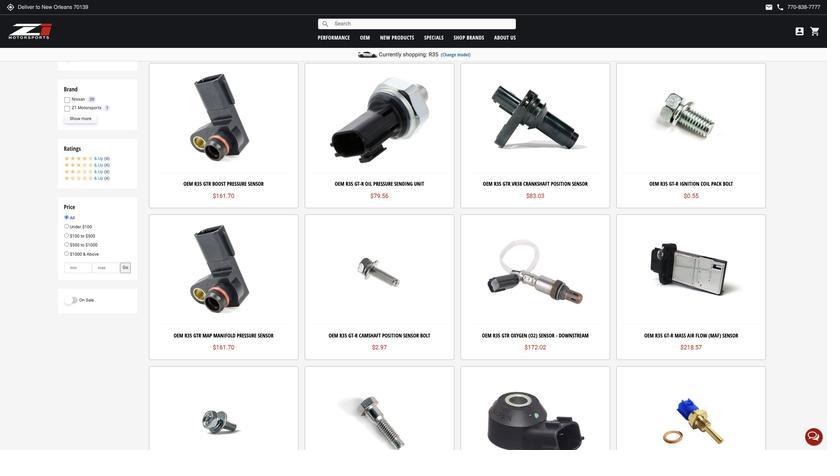 Task type: locate. For each thing, give the bounding box(es) containing it.
$2.97
[[372, 344, 387, 351]]

oem for oem gtr vr38dett spark plug (also fits vq hr/vhr)
[[322, 18, 332, 25]]

0 vertical spatial $161.70
[[213, 193, 235, 200]]

up
[[98, 156, 103, 161], [98, 163, 103, 168], [98, 169, 103, 174], [98, 176, 103, 181]]

0 horizontal spatial position
[[382, 332, 402, 340]]

2 to from the top
[[81, 243, 84, 248]]

air up us
[[516, 18, 523, 25]]

0 horizontal spatial mass
[[504, 18, 515, 25]]

0 horizontal spatial $100
[[70, 234, 80, 239]]

$1000 down $500 to $1000
[[70, 252, 82, 257]]

None checkbox
[[65, 97, 70, 103]]

shop
[[454, 34, 466, 41]]

oil
[[365, 181, 372, 188]]

gtr left vr38 on the right
[[503, 181, 511, 188]]

bolt for oem r35 gt-r ignition coil pack bolt
[[723, 181, 733, 188]]

0 horizontal spatial z1
[[64, 40, 69, 48]]

$161.70 down "oem r35 gtr boost pressure sensor"
[[213, 193, 235, 200]]

about us
[[495, 34, 516, 41]]

r35 for oem r35 gt-r mass air flow (maf) sensor
[[656, 332, 663, 340]]

bolt
[[569, 18, 579, 25], [723, 181, 733, 188], [420, 332, 431, 340]]

4 star from the left
[[383, 30, 390, 36]]

1 horizontal spatial air
[[688, 332, 695, 340]]

(also
[[389, 18, 401, 25]]

$1.15
[[528, 41, 543, 48]]

& up 4
[[94, 156, 108, 161], [94, 163, 108, 168], [94, 169, 108, 174], [94, 176, 108, 181]]

shop brands
[[454, 34, 485, 41]]

$161.70 down oem r35 gtr map manifold pressure sensor
[[213, 344, 235, 351]]

1 up from the top
[[98, 156, 103, 161]]

on sale
[[79, 298, 94, 303]]

shopping_cart link
[[809, 26, 821, 37]]

more
[[81, 116, 91, 121]]

boost
[[212, 181, 226, 188]]

0 vertical spatial (maf)
[[538, 18, 550, 25]]

air up $218.57
[[688, 332, 695, 340]]

$500 down $100 to $500
[[70, 243, 80, 248]]

mass
[[504, 18, 515, 25], [675, 332, 686, 340]]

None radio
[[65, 234, 69, 238], [65, 252, 69, 256], [65, 234, 69, 238], [65, 252, 69, 256]]

star star star star star
[[363, 30, 396, 36]]

oem r35 gtr map manifold pressure sensor
[[174, 332, 274, 340]]

0 horizontal spatial bolt
[[420, 332, 431, 340]]

Search search field
[[330, 19, 516, 29]]

r for mass
[[671, 332, 674, 340]]

$100 up $100 to $500
[[82, 225, 92, 230]]

r35 for oem r35 gt-r oil pressure sending unit
[[346, 181, 353, 188]]

show
[[70, 116, 80, 121]]

oem for "oem" link
[[360, 34, 370, 41]]

2 $161.70 from the top
[[213, 344, 235, 351]]

gtr left 'oxygen'
[[502, 332, 510, 340]]

$500
[[85, 234, 95, 239], [70, 243, 80, 248]]

5 star from the left
[[390, 30, 396, 36]]

mass up about us link
[[504, 18, 515, 25]]

pressure right boost
[[227, 181, 247, 188]]

new products
[[380, 34, 415, 41]]

1 horizontal spatial (maf)
[[709, 332, 722, 340]]

None checkbox
[[65, 106, 70, 112]]

position right crankshaft
[[551, 181, 571, 188]]

$5
[[220, 41, 227, 48]]

0 horizontal spatial flow
[[525, 18, 536, 25]]

1 vertical spatial to
[[81, 243, 84, 248]]

z1 motorsports
[[72, 105, 102, 110]]

z1 performance
[[64, 40, 100, 48]]

0 vertical spatial $100
[[82, 225, 92, 230]]

4 & up 4 from the top
[[94, 176, 108, 181]]

r
[[361, 181, 364, 188], [676, 181, 679, 188], [355, 332, 358, 340], [671, 332, 674, 340]]

phone link
[[777, 3, 821, 11]]

4
[[106, 156, 108, 161], [106, 163, 108, 168], [106, 169, 108, 174], [106, 176, 108, 181]]

sensor
[[552, 18, 567, 25], [248, 181, 264, 188], [572, 181, 588, 188], [258, 332, 274, 340], [403, 332, 419, 340], [539, 332, 555, 340], [723, 332, 739, 340]]

under  $100
[[69, 225, 92, 230]]

account_box
[[795, 26, 806, 37]]

oem for oem mass air flow (maf) sensor bolt
[[493, 18, 502, 25]]

$1000 up above
[[85, 243, 98, 248]]

0 vertical spatial $1000
[[85, 243, 98, 248]]

coil
[[701, 181, 710, 188]]

plug
[[378, 18, 388, 25]]

r35 for oem r35 gt-r camshaft position sensor bolt
[[340, 332, 347, 340]]

gtr for oem r35 gtr oxygen (o2) sensor - downstream
[[502, 332, 510, 340]]

z1 down nissan
[[72, 105, 77, 110]]

1 vertical spatial $1000
[[70, 252, 82, 257]]

hr/vhr)
[[419, 18, 437, 25]]

$161.70
[[213, 193, 235, 200], [213, 344, 235, 351]]

currently
[[379, 51, 402, 58]]

go
[[123, 265, 128, 270]]

$500 to $1000
[[69, 243, 98, 248]]

flow up $1.15
[[525, 18, 536, 25]]

oem for oem r35 gt-r mass air flow (maf) sensor
[[645, 332, 654, 340]]

oem for oem r35 gt-r camshaft position sensor bolt
[[329, 332, 338, 340]]

pressure right manifold on the left bottom
[[237, 332, 257, 340]]

to
[[81, 234, 84, 239], [81, 243, 84, 248]]

1 vertical spatial $161.70
[[213, 344, 235, 351]]

1 horizontal spatial $1000
[[85, 243, 98, 248]]

oem
[[322, 18, 332, 25], [493, 18, 502, 25], [360, 34, 370, 41], [184, 181, 193, 188], [335, 181, 345, 188], [483, 181, 493, 188], [650, 181, 659, 188], [174, 332, 183, 340], [329, 332, 338, 340], [482, 332, 492, 340], [645, 332, 654, 340]]

1 vertical spatial $100
[[70, 234, 80, 239]]

ignition
[[680, 181, 700, 188]]

0 vertical spatial z1
[[64, 40, 69, 48]]

my_location
[[7, 3, 15, 11]]

1 horizontal spatial flow
[[696, 332, 708, 340]]

$500 up $500 to $1000
[[85, 234, 95, 239]]

flow
[[525, 18, 536, 25], [696, 332, 708, 340]]

oem r35 gtr vr38 crankshaft position sensor
[[483, 181, 588, 188]]

1 vertical spatial flow
[[696, 332, 708, 340]]

$100 down under at the left of page
[[70, 234, 80, 239]]

to up $500 to $1000
[[81, 234, 84, 239]]

1 horizontal spatial bolt
[[569, 18, 579, 25]]

r35
[[429, 51, 439, 58], [194, 181, 202, 188], [346, 181, 353, 188], [494, 181, 502, 188], [661, 181, 668, 188], [185, 332, 192, 340], [340, 332, 347, 340], [493, 332, 501, 340], [656, 332, 663, 340]]

None radio
[[65, 215, 69, 220], [65, 224, 69, 229], [65, 243, 69, 247], [65, 215, 69, 220], [65, 224, 69, 229], [65, 243, 69, 247]]

products
[[392, 34, 415, 41]]

1 to from the top
[[81, 234, 84, 239]]

1 $161.70 from the top
[[213, 193, 235, 200]]

position
[[551, 181, 571, 188], [382, 332, 402, 340]]

to for $500
[[81, 243, 84, 248]]

1 vertical spatial z1
[[72, 105, 77, 110]]

4 4 from the top
[[106, 176, 108, 181]]

air
[[516, 18, 523, 25], [688, 332, 695, 340]]

pressure up "$79.56"
[[374, 181, 393, 188]]

3 & up 4 from the top
[[94, 169, 108, 174]]

1 horizontal spatial position
[[551, 181, 571, 188]]

0 vertical spatial $500
[[85, 234, 95, 239]]

vr38dett
[[342, 18, 362, 25]]

(maf)
[[538, 18, 550, 25], [709, 332, 722, 340]]

motorsports
[[78, 105, 102, 110]]

mass up $218.57
[[675, 332, 686, 340]]

2 vertical spatial bolt
[[420, 332, 431, 340]]

shopping:
[[403, 51, 428, 58]]

gtr left boost
[[203, 181, 211, 188]]

oem for oem r35 gtr oxygen (o2) sensor - downstream
[[482, 332, 492, 340]]

2 horizontal spatial bolt
[[723, 181, 733, 188]]

20
[[90, 97, 94, 102]]

r for ignition
[[676, 181, 679, 188]]

max number field
[[92, 263, 120, 273]]

0 horizontal spatial $500
[[70, 243, 80, 248]]

0 vertical spatial to
[[81, 234, 84, 239]]

0 vertical spatial air
[[516, 18, 523, 25]]

model)
[[458, 52, 471, 58]]

gt- for camshaft
[[349, 332, 355, 340]]

1 vertical spatial position
[[382, 332, 402, 340]]

z1 for z1 performance
[[64, 40, 69, 48]]

to down $100 to $500
[[81, 243, 84, 248]]

1 horizontal spatial mass
[[675, 332, 686, 340]]

downstream
[[559, 332, 589, 340]]

1 vertical spatial bolt
[[723, 181, 733, 188]]

$19.99
[[363, 41, 381, 48]]

position up the $2.97
[[382, 332, 402, 340]]

pack
[[712, 181, 722, 188]]

1 vertical spatial (maf)
[[709, 332, 722, 340]]

&
[[94, 156, 97, 161], [94, 163, 97, 168], [94, 169, 97, 174], [94, 176, 97, 181], [83, 252, 86, 257]]

r35 for oem r35 gtr map manifold pressure sensor
[[185, 332, 192, 340]]

1 horizontal spatial z1
[[72, 105, 77, 110]]

pressure for oem r35 gt-r oil pressure sending unit
[[374, 181, 393, 188]]

z1 left performance
[[64, 40, 69, 48]]

$161.70 for manifold
[[213, 344, 235, 351]]

0 vertical spatial position
[[551, 181, 571, 188]]

ratings
[[64, 145, 81, 153]]

star
[[363, 30, 370, 36], [370, 30, 376, 36], [376, 30, 383, 36], [383, 30, 390, 36], [390, 30, 396, 36]]

0 vertical spatial mass
[[504, 18, 515, 25]]

gtr left map
[[194, 332, 201, 340]]

flow up $218.57
[[696, 332, 708, 340]]

oem for oem r35 gt-r oil pressure sending unit
[[335, 181, 345, 188]]

2 star from the left
[[370, 30, 376, 36]]

go button
[[120, 263, 131, 273]]

$100
[[82, 225, 92, 230], [70, 234, 80, 239]]



Task type: vqa. For each thing, say whether or not it's contained in the screenshot.


Task type: describe. For each thing, give the bounding box(es) containing it.
mail
[[766, 3, 774, 11]]

1 vertical spatial $500
[[70, 243, 80, 248]]

min number field
[[65, 263, 92, 273]]

3 4 from the top
[[106, 169, 108, 174]]

specials
[[425, 34, 444, 41]]

$1000 & above
[[69, 252, 99, 257]]

brands
[[467, 34, 485, 41]]

4 up from the top
[[98, 176, 103, 181]]

gtr for oem r35 gtr map manifold pressure sensor
[[194, 332, 201, 340]]

price
[[64, 203, 75, 211]]

performance link
[[318, 34, 350, 41]]

0 vertical spatial bolt
[[569, 18, 579, 25]]

sending
[[394, 181, 413, 188]]

manifold
[[213, 332, 236, 340]]

-
[[556, 332, 558, 340]]

$100 to $500
[[69, 234, 95, 239]]

mail link
[[766, 3, 774, 11]]

all
[[69, 216, 75, 221]]

about us link
[[495, 34, 516, 41]]

us
[[511, 34, 516, 41]]

r for camshaft
[[355, 332, 358, 340]]

0 horizontal spatial air
[[516, 18, 523, 25]]

shop brands link
[[454, 34, 485, 41]]

(change
[[441, 52, 456, 58]]

gt- for oil
[[355, 181, 361, 188]]

0 horizontal spatial (maf)
[[538, 18, 550, 25]]

oem r35 gt-r camshaft position sensor bolt
[[329, 332, 431, 340]]

sale
[[86, 298, 94, 303]]

$172.02
[[525, 344, 547, 351]]

3 up from the top
[[98, 169, 103, 174]]

vq
[[412, 18, 418, 25]]

r35 for oem r35 gt-r ignition coil pack bolt
[[661, 181, 668, 188]]

gtr for oem r35 gtr boost pressure sensor
[[203, 181, 211, 188]]

1
[[106, 106, 108, 110]]

0 horizontal spatial $1000
[[70, 252, 82, 257]]

under
[[70, 225, 81, 230]]

gt- for mass
[[664, 332, 671, 340]]

show more button
[[65, 115, 97, 123]]

pressure for oem r35 gtr map manifold pressure sensor
[[237, 332, 257, 340]]

nissan
[[72, 97, 85, 102]]

2 & up 4 from the top
[[94, 163, 108, 168]]

fits
[[403, 18, 411, 25]]

$0.55
[[684, 193, 699, 200]]

$161.70 for pressure
[[213, 193, 235, 200]]

unit
[[414, 181, 424, 188]]

new products link
[[380, 34, 415, 41]]

account_box link
[[793, 26, 807, 37]]

gtr for oem r35 gtr vr38 crankshaft position sensor
[[503, 181, 511, 188]]

camshaft
[[359, 332, 381, 340]]

1 vertical spatial mass
[[675, 332, 686, 340]]

position for crankshaft
[[551, 181, 571, 188]]

oem for oem r35 gtr map manifold pressure sensor
[[174, 332, 183, 340]]

crankshaft
[[524, 181, 550, 188]]

1 & up 4 from the top
[[94, 156, 108, 161]]

specials link
[[425, 34, 444, 41]]

about
[[495, 34, 509, 41]]

$24.75
[[384, 42, 397, 47]]

above
[[87, 252, 99, 257]]

3 star from the left
[[376, 30, 383, 36]]

z1 for z1 motorsports
[[72, 105, 77, 110]]

vr38
[[512, 181, 522, 188]]

currently shopping: r35 (change model)
[[379, 51, 471, 58]]

oem link
[[360, 34, 370, 41]]

$79.56
[[371, 193, 389, 200]]

oem for oem r35 gt-r ignition coil pack bolt
[[650, 181, 659, 188]]

position for camshaft
[[382, 332, 402, 340]]

r for oil
[[361, 181, 364, 188]]

show more
[[70, 116, 91, 121]]

search
[[322, 20, 330, 28]]

(o2)
[[529, 332, 538, 340]]

$113.58
[[681, 41, 702, 48]]

oem r35 gt-r mass air flow (maf) sensor
[[645, 332, 739, 340]]

(change model) link
[[441, 52, 471, 58]]

$218.57
[[681, 344, 702, 351]]

oem r35 gtr oxygen (o2) sensor - downstream
[[482, 332, 589, 340]]

r35 for oem r35 gtr boost pressure sensor
[[194, 181, 202, 188]]

oem r35 gt-r oil pressure sending unit
[[335, 181, 424, 188]]

1 4 from the top
[[106, 156, 108, 161]]

gt- for ignition
[[670, 181, 676, 188]]

brand
[[64, 85, 78, 93]]

1 star from the left
[[363, 30, 370, 36]]

oem r35 gt-r ignition coil pack bolt
[[650, 181, 733, 188]]

2 up from the top
[[98, 163, 103, 168]]

performance
[[71, 40, 100, 48]]

gtr right 'search' at the left of page
[[333, 18, 341, 25]]

oem for oem r35 gtr boost pressure sensor
[[184, 181, 193, 188]]

mail phone
[[766, 3, 785, 11]]

oem gtr vr38dett spark plug (also fits vq hr/vhr)
[[322, 18, 437, 25]]

map
[[203, 332, 212, 340]]

r35 for oem r35 gtr oxygen (o2) sensor - downstream
[[493, 332, 501, 340]]

bolt for oem r35 gt-r camshaft position sensor bolt
[[420, 332, 431, 340]]

0 vertical spatial flow
[[525, 18, 536, 25]]

shopping_cart
[[810, 26, 821, 37]]

oem r35 gtr boost pressure sensor
[[184, 181, 264, 188]]

oem for oem r35 gtr vr38 crankshaft position sensor
[[483, 181, 493, 188]]

new
[[380, 34, 391, 41]]

oem mass air flow (maf) sensor bolt
[[493, 18, 579, 25]]

to for $100
[[81, 234, 84, 239]]

on
[[79, 298, 85, 303]]

phone
[[777, 3, 785, 11]]

$83.03
[[527, 193, 545, 200]]

performance
[[318, 34, 350, 41]]

spark
[[364, 18, 376, 25]]

2 4 from the top
[[106, 163, 108, 168]]

1 vertical spatial air
[[688, 332, 695, 340]]

1 horizontal spatial $100
[[82, 225, 92, 230]]

z1 motorsports logo image
[[8, 23, 53, 40]]

oxygen
[[511, 332, 528, 340]]

1 horizontal spatial $500
[[85, 234, 95, 239]]

r35 for oem r35 gtr vr38 crankshaft position sensor
[[494, 181, 502, 188]]



